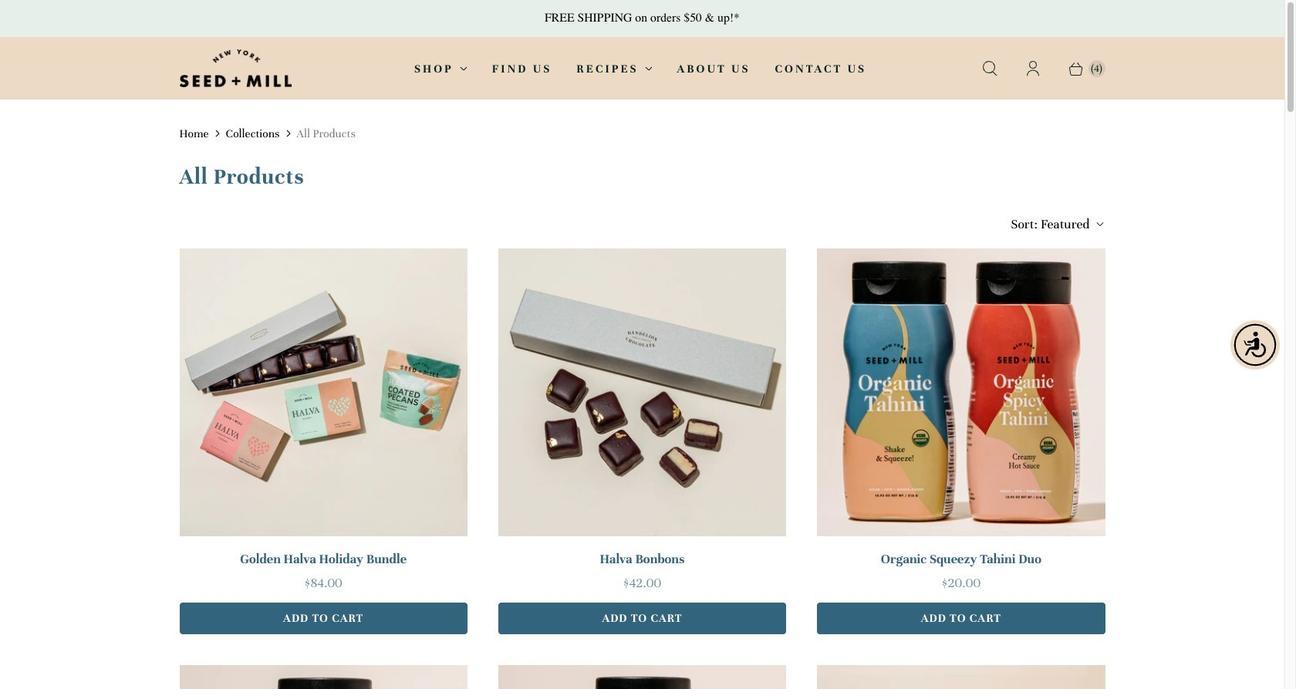 Task type: locate. For each thing, give the bounding box(es) containing it.
search image
[[981, 59, 999, 78]]

/products/organic squeezy tahini duo image
[[817, 248, 1106, 536]]

/products/2023 halva bonbons image
[[498, 248, 787, 536]]

announcement element
[[0, 0, 1285, 37]]

/products/2022 ultimate gift set image
[[817, 665, 1106, 689]]



Task type: describe. For each thing, give the bounding box(es) containing it.
my account image
[[1024, 59, 1042, 78]]

seed and mill logo image
[[179, 49, 291, 88]]

/products/organic spicy tahini squeeze bottle image
[[498, 665, 787, 689]]

/products/organic tahini squeeze bottle image
[[179, 665, 468, 689]]

/products/dandelion halva meets chocolate image
[[179, 248, 468, 536]]



Task type: vqa. For each thing, say whether or not it's contained in the screenshot.
/products/organic spicy tahini squeeze bottle image
yes



